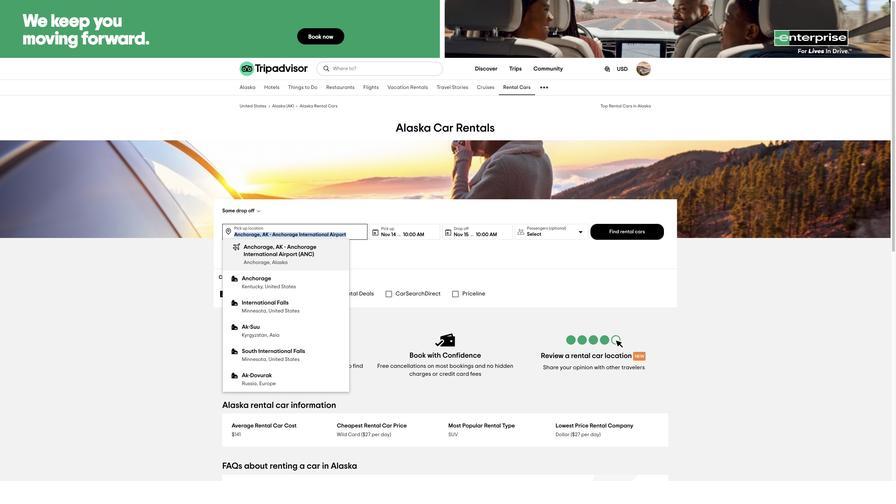 Task type: vqa. For each thing, say whether or not it's contained in the screenshot.


Task type: describe. For each thing, give the bounding box(es) containing it.
car right renting
[[307, 463, 320, 471]]

cheap
[[321, 291, 340, 297]]

compare
[[219, 275, 240, 280]]

passengers (optional) select
[[527, 227, 567, 237]]

united states link
[[240, 103, 267, 109]]

things to do link
[[284, 80, 322, 95]]

up for drop off
[[243, 227, 248, 231]]

united inside south international falls minnesota, united states
[[269, 358, 284, 363]]

usd
[[618, 66, 628, 72]]

2 horizontal spatial car
[[434, 122, 454, 134]]

ak-suu kyrgyzstan, asia
[[242, 325, 280, 338]]

(anc)
[[299, 252, 314, 258]]

1 the from the left
[[263, 372, 272, 378]]

2 anchorage, from the top
[[244, 261, 271, 266]]

passengers
[[527, 227, 548, 231]]

cheapest
[[337, 424, 363, 429]]

bookings
[[450, 364, 474, 370]]

15
[[464, 232, 469, 238]]

rental left "type" at the bottom
[[485, 424, 501, 429]]

free
[[378, 364, 389, 370]]

stories
[[452, 85, 469, 90]]

am for 14
[[417, 232, 425, 238]]

(optional)
[[549, 227, 567, 231]]

suv
[[449, 433, 458, 438]]

anchorage inside anchorage kentucky, united states
[[242, 276, 271, 282]]

alaska (ak)
[[272, 104, 294, 108]]

popular
[[463, 424, 483, 429]]

0 vertical spatial to
[[305, 85, 310, 90]]

minnesota, inside international falls minnesota, united states
[[242, 309, 268, 314]]

review
[[541, 353, 564, 360]]

do
[[311, 85, 318, 90]]

suu
[[250, 325, 260, 330]]

airport
[[279, 252, 298, 258]]

drop
[[454, 227, 463, 231]]

anchorage kentucky, united states
[[242, 276, 296, 290]]

rental for find rental cars
[[621, 230, 634, 235]]

type
[[503, 424, 515, 429]]

1 horizontal spatial rentals
[[456, 122, 495, 134]]

free cancellations on most bookings and no hidden charges or credit card fees
[[378, 364, 514, 378]]

0 horizontal spatial select
[[260, 275, 275, 280]]

faqs
[[222, 463, 242, 471]]

trips button
[[504, 62, 528, 76]]

find rental cars button
[[591, 224, 665, 240]]

russia,
[[242, 382, 258, 387]]

all
[[276, 275, 281, 280]]

1 ($27 from the left
[[361, 433, 371, 438]]

driver's age
[[222, 254, 252, 260]]

cancellations
[[390, 364, 427, 370]]

cruises link
[[473, 80, 499, 95]]

searching
[[230, 364, 258, 370]]

1 anchorage, from the top
[[244, 245, 275, 250]]

flights link
[[359, 80, 384, 95]]

alaska link
[[236, 80, 260, 95]]

asia
[[270, 333, 280, 338]]

nov for nov 15
[[454, 232, 463, 238]]

community button
[[528, 62, 569, 76]]

international inside south international falls minnesota, united states
[[259, 349, 292, 355]]

share your opinion with other travelers
[[543, 365, 645, 371]]

international inside anchorage, ak - anchorage international airport (anc) anchorage, alaska
[[244, 252, 278, 258]]

falls inside international falls minnesota, united states
[[277, 300, 289, 306]]

pick for nov 15
[[381, 227, 389, 231]]

rental cars link
[[499, 80, 535, 95]]

0 vertical spatial off
[[248, 209, 255, 214]]

ak-dovurak russia, europe
[[242, 373, 276, 387]]

$141
[[232, 433, 241, 438]]

2 per from the left
[[582, 433, 590, 438]]

restaurants link
[[322, 80, 359, 95]]

rental down do
[[314, 104, 327, 108]]

alaska inside anchorage, ak - anchorage international airport (anc) anchorage, alaska
[[272, 261, 288, 266]]

kyrgyzstan,
[[242, 333, 269, 338]]

falls inside south international falls minnesota, united states
[[294, 349, 305, 355]]

review a rental car location new
[[541, 353, 645, 360]]

prices
[[242, 275, 256, 280]]

book with confidence
[[410, 353, 481, 360]]

10:00 for 14
[[403, 232, 416, 238]]

new
[[635, 355, 645, 359]]

alaska car rentals
[[396, 122, 495, 134]]

top rental cars in alaska
[[601, 104, 651, 108]]

worldwide
[[262, 353, 297, 360]]

anchorage inside anchorage, ak - anchorage international airport (anc) anchorage, alaska
[[287, 245, 317, 250]]

nov for nov 14
[[381, 232, 390, 238]]

search image
[[323, 65, 330, 72]]

your
[[560, 365, 572, 371]]

30+
[[258, 254, 266, 259]]

cars
[[635, 230, 646, 235]]

1 vertical spatial with
[[595, 365, 605, 371]]

same drop off
[[222, 209, 255, 214]]

ak
[[276, 245, 283, 250]]

2 price from the left
[[576, 424, 589, 429]]

on
[[428, 364, 435, 370]]

things to do
[[288, 85, 318, 90]]

states inside international falls minnesota, united states
[[285, 309, 300, 314]]

community
[[534, 66, 563, 72]]

alaska rental car information
[[222, 402, 336, 411]]

nov 14
[[381, 232, 396, 238]]

south international falls minnesota, united states
[[242, 349, 305, 363]]

cars for alaska rental cars
[[328, 104, 338, 108]]

most
[[436, 364, 449, 370]]

priceline
[[463, 291, 486, 297]]

most
[[449, 424, 461, 429]]

rental for alaska rental car information
[[251, 402, 274, 411]]

tripadvisor image
[[240, 62, 308, 76]]

1 horizontal spatial location
[[605, 353, 632, 360]]

drop off
[[454, 227, 469, 231]]

confidence
[[443, 353, 481, 360]]

10:00 am for nov 15
[[476, 232, 497, 238]]

faqs about renting a car in alaska
[[222, 463, 357, 471]]

cars for top rental cars in alaska
[[623, 104, 633, 108]]

60,000
[[272, 364, 291, 370]]

(ak)
[[287, 104, 294, 108]]

locations
[[292, 364, 317, 370]]

-
[[284, 245, 286, 250]]

carsearchdirect
[[396, 291, 441, 297]]

select all
[[260, 275, 281, 280]]

south
[[242, 349, 257, 355]]

cruises
[[477, 85, 495, 90]]

1 per from the left
[[372, 433, 380, 438]]

over
[[259, 364, 270, 370]]



Task type: locate. For each thing, give the bounding box(es) containing it.
0 vertical spatial rental
[[621, 230, 634, 235]]

united inside anchorage kentucky, united states
[[265, 285, 280, 290]]

1 10:00 from the left
[[403, 232, 416, 238]]

1 up from the left
[[243, 227, 248, 231]]

None search field
[[317, 62, 443, 75]]

deals
[[359, 291, 374, 297]]

0 horizontal spatial nov
[[381, 232, 390, 238]]

hidden
[[495, 364, 514, 370]]

0 vertical spatial falls
[[277, 300, 289, 306]]

1 vertical spatial anchorage,
[[244, 261, 271, 266]]

to left find
[[346, 364, 352, 370]]

pick up nov 14
[[381, 227, 389, 231]]

1 horizontal spatial to
[[346, 364, 352, 370]]

per down lowest price rental company
[[582, 433, 590, 438]]

0 horizontal spatial to
[[305, 85, 310, 90]]

advertisement region
[[0, 0, 891, 58]]

0 horizontal spatial 10:00
[[403, 232, 416, 238]]

wild card ($27 per day)
[[337, 433, 391, 438]]

Search search field
[[333, 66, 437, 72]]

location
[[248, 227, 264, 231], [605, 353, 632, 360]]

1 vertical spatial location
[[605, 353, 632, 360]]

2 am from the left
[[490, 232, 497, 238]]

0 vertical spatial anchorage,
[[244, 245, 275, 250]]

1 10:00 am from the left
[[403, 232, 425, 238]]

1 horizontal spatial a
[[566, 353, 570, 360]]

1 horizontal spatial in
[[634, 104, 637, 108]]

cars down trips
[[520, 85, 531, 90]]

1 vertical spatial select
[[260, 275, 275, 280]]

anchorage, up 30+
[[244, 245, 275, 250]]

states inside anchorage kentucky, united states
[[281, 285, 296, 290]]

2 nov from the left
[[454, 232, 463, 238]]

0 horizontal spatial rentals
[[411, 85, 428, 90]]

1 horizontal spatial with
[[595, 365, 605, 371]]

the down over
[[263, 372, 272, 378]]

select inside passengers (optional) select
[[527, 232, 542, 237]]

cheapest rental car price
[[337, 424, 407, 429]]

2 minnesota, from the top
[[242, 358, 268, 363]]

vacation rentals
[[388, 85, 428, 90]]

1 price from the left
[[394, 424, 407, 429]]

0 horizontal spatial 10:00 am
[[403, 232, 425, 238]]

1 horizontal spatial the
[[304, 372, 313, 378]]

rental up the average rental car cost
[[251, 402, 274, 411]]

2 pick from the left
[[381, 227, 389, 231]]

2 horizontal spatial cars
[[623, 104, 633, 108]]

lowest price rental company
[[556, 424, 634, 429]]

1 day) from the left
[[381, 433, 391, 438]]

with down review a rental car location new
[[595, 365, 605, 371]]

1 horizontal spatial select
[[527, 232, 542, 237]]

rental down trips
[[504, 85, 519, 90]]

same
[[222, 209, 235, 214]]

2 up from the left
[[390, 227, 395, 231]]

find
[[353, 364, 363, 370]]

0 vertical spatial rentals
[[411, 85, 428, 90]]

1 ak- from the top
[[242, 325, 250, 330]]

nov down pick up on the top left of the page
[[381, 232, 390, 238]]

0 horizontal spatial per
[[372, 433, 380, 438]]

10:00 right 14
[[403, 232, 416, 238]]

2 ak- from the top
[[242, 373, 250, 379]]

1 horizontal spatial am
[[490, 232, 497, 238]]

1 horizontal spatial rental
[[572, 353, 591, 360]]

price
[[394, 424, 407, 429], [576, 424, 589, 429]]

alaska
[[240, 85, 256, 90], [272, 104, 286, 108], [300, 104, 313, 108], [638, 104, 651, 108], [396, 122, 431, 134], [272, 261, 288, 266], [222, 402, 249, 411], [331, 463, 357, 471]]

up down the drop
[[243, 227, 248, 231]]

am
[[417, 232, 425, 238], [490, 232, 497, 238]]

discover button
[[470, 62, 504, 76]]

am right 15
[[490, 232, 497, 238]]

2 vertical spatial rental
[[251, 402, 274, 411]]

10:00 right 15
[[476, 232, 489, 238]]

book
[[410, 353, 426, 360]]

0 horizontal spatial ($27
[[361, 433, 371, 438]]

1 am from the left
[[417, 232, 425, 238]]

0 horizontal spatial the
[[263, 372, 272, 378]]

you
[[252, 372, 262, 378]]

2 10:00 from the left
[[476, 232, 489, 238]]

right down '60,000'
[[273, 372, 285, 378]]

falls
[[277, 300, 289, 306], [294, 349, 305, 355]]

falls up locations
[[294, 349, 305, 355]]

0 horizontal spatial falls
[[277, 300, 289, 306]]

vacation rentals link
[[384, 80, 433, 95]]

anchorage, ak - anchorage international airport (anc) anchorage, alaska
[[244, 245, 317, 266]]

fees
[[471, 372, 482, 378]]

anchorage
[[287, 245, 317, 250], [242, 276, 271, 282]]

1 vertical spatial minnesota,
[[242, 358, 268, 363]]

am right 14
[[417, 232, 425, 238]]

united up asia
[[269, 309, 284, 314]]

rental up wild card ($27 per day)
[[364, 424, 381, 429]]

0 vertical spatial location
[[248, 227, 264, 231]]

minnesota, inside south international falls minnesota, united states
[[242, 358, 268, 363]]

car for cheapest rental car price
[[382, 424, 392, 429]]

0 vertical spatial in
[[634, 104, 637, 108]]

the right at
[[304, 372, 313, 378]]

0 horizontal spatial car
[[273, 424, 283, 429]]

per
[[372, 433, 380, 438], [582, 433, 590, 438]]

car left at
[[287, 372, 296, 378]]

international down kentucky, on the bottom left of the page
[[242, 300, 276, 306]]

0 horizontal spatial up
[[243, 227, 248, 231]]

select left all
[[260, 275, 275, 280]]

1 horizontal spatial car
[[382, 424, 392, 429]]

1 horizontal spatial day)
[[591, 433, 601, 438]]

cars right top
[[623, 104, 633, 108]]

0 vertical spatial with
[[428, 353, 441, 360]]

to inside searching over 60,000 locations worldwide to find you the right car at the right price
[[346, 364, 352, 370]]

day) down lowest price rental company
[[591, 433, 601, 438]]

pick
[[234, 227, 242, 231], [381, 227, 389, 231]]

international down ak in the bottom left of the page
[[244, 252, 278, 258]]

cars down restaurants
[[328, 104, 338, 108]]

dollar ($27 per day)
[[556, 433, 601, 438]]

1 minnesota, from the top
[[242, 309, 268, 314]]

1 vertical spatial rentals
[[456, 122, 495, 134]]

per down cheapest rental car price
[[372, 433, 380, 438]]

rental
[[621, 230, 634, 235], [572, 353, 591, 360], [251, 402, 274, 411]]

0 vertical spatial minnesota,
[[242, 309, 268, 314]]

0 horizontal spatial cars
[[328, 104, 338, 108]]

1 horizontal spatial cars
[[520, 85, 531, 90]]

right down worldwide
[[314, 372, 326, 378]]

1 vertical spatial ak-
[[242, 373, 250, 379]]

1 horizontal spatial price
[[576, 424, 589, 429]]

ak- for suu
[[242, 325, 250, 330]]

1 horizontal spatial up
[[390, 227, 395, 231]]

10:00 for 15
[[476, 232, 489, 238]]

travel stories link
[[433, 80, 473, 95]]

1 horizontal spatial 10:00 am
[[476, 232, 497, 238]]

0 vertical spatial anchorage
[[287, 245, 317, 250]]

ak- inside ak-dovurak russia, europe
[[242, 373, 250, 379]]

1 vertical spatial in
[[322, 463, 329, 471]]

1 horizontal spatial off
[[464, 227, 469, 231]]

0 horizontal spatial off
[[248, 209, 255, 214]]

2 day) from the left
[[591, 433, 601, 438]]

usd button
[[598, 61, 634, 76]]

1 nov from the left
[[381, 232, 390, 238]]

1 vertical spatial to
[[346, 364, 352, 370]]

dovurak
[[250, 373, 272, 379]]

1 horizontal spatial ($27
[[571, 433, 581, 438]]

discover
[[475, 66, 498, 72]]

car inside searching over 60,000 locations worldwide to find you the right car at the right price
[[287, 372, 296, 378]]

united up '60,000'
[[269, 358, 284, 363]]

off right the drop
[[248, 209, 255, 214]]

to left do
[[305, 85, 310, 90]]

1 horizontal spatial pick
[[381, 227, 389, 231]]

company
[[608, 424, 634, 429]]

car for average rental car cost
[[273, 424, 283, 429]]

travelers
[[622, 365, 645, 371]]

0 horizontal spatial rental
[[251, 402, 274, 411]]

rental up opinion
[[572, 353, 591, 360]]

1 right from the left
[[273, 372, 285, 378]]

anchorage up (anc)
[[287, 245, 317, 250]]

select down passengers at the top of page
[[527, 232, 542, 237]]

united down alaska link
[[240, 104, 253, 108]]

international falls minnesota, united states
[[242, 300, 300, 314]]

renting
[[270, 463, 298, 471]]

anchorage up kentucky, on the bottom left of the page
[[242, 276, 271, 282]]

anchorage,
[[244, 245, 275, 250], [244, 261, 271, 266]]

off
[[248, 209, 255, 214], [464, 227, 469, 231]]

international
[[244, 252, 278, 258], [242, 300, 276, 306], [259, 349, 292, 355]]

0 vertical spatial a
[[566, 353, 570, 360]]

rental cars
[[504, 85, 531, 90]]

0 horizontal spatial pick
[[234, 227, 242, 231]]

price
[[328, 372, 341, 378]]

ak- inside ak-suu kyrgyzstan, asia
[[242, 325, 250, 330]]

1 vertical spatial a
[[300, 463, 305, 471]]

10:00 am for nov 14
[[403, 232, 425, 238]]

share
[[543, 365, 559, 371]]

off up 15
[[464, 227, 469, 231]]

flights
[[364, 85, 379, 90]]

other
[[607, 365, 621, 371]]

vacation
[[388, 85, 409, 90]]

up for nov 15
[[390, 227, 395, 231]]

2 the from the left
[[304, 372, 313, 378]]

about
[[244, 463, 268, 471]]

with
[[428, 353, 441, 360], [595, 365, 605, 371]]

0 horizontal spatial am
[[417, 232, 425, 238]]

united states
[[240, 104, 267, 108]]

1 horizontal spatial per
[[582, 433, 590, 438]]

0 horizontal spatial price
[[394, 424, 407, 429]]

location down same drop off
[[248, 227, 264, 231]]

0 horizontal spatial in
[[322, 463, 329, 471]]

0 horizontal spatial anchorage
[[242, 276, 271, 282]]

2 vertical spatial international
[[259, 349, 292, 355]]

pick up
[[381, 227, 395, 231]]

1 pick from the left
[[234, 227, 242, 231]]

restaurants
[[326, 85, 355, 90]]

2 10:00 am from the left
[[476, 232, 497, 238]]

0 vertical spatial ak-
[[242, 325, 250, 330]]

worldwide
[[318, 364, 345, 370]]

international inside international falls minnesota, united states
[[242, 300, 276, 306]]

drop
[[236, 209, 247, 214]]

ak- up russia,
[[242, 373, 250, 379]]

international down asia
[[259, 349, 292, 355]]

card
[[348, 433, 360, 438]]

2 right from the left
[[314, 372, 326, 378]]

0 horizontal spatial right
[[273, 372, 285, 378]]

up up 14
[[390, 227, 395, 231]]

travel
[[437, 85, 451, 90]]

2 ($27 from the left
[[571, 433, 581, 438]]

a right renting
[[300, 463, 305, 471]]

0 horizontal spatial with
[[428, 353, 441, 360]]

right
[[273, 372, 285, 378], [314, 372, 326, 378]]

or
[[433, 372, 438, 378]]

10:00 am right 15
[[476, 232, 497, 238]]

($27 down cheapest rental car price
[[361, 433, 371, 438]]

1 vertical spatial rental
[[572, 353, 591, 360]]

ak- for dovurak
[[242, 373, 250, 379]]

pick down same drop off
[[234, 227, 242, 231]]

profile picture image
[[637, 62, 651, 76]]

anchorage, down 30+
[[244, 261, 271, 266]]

united inside international falls minnesota, united states
[[269, 309, 284, 314]]

no
[[487, 364, 494, 370]]

car up share your opinion with other travelers
[[592, 353, 604, 360]]

0 horizontal spatial a
[[300, 463, 305, 471]]

1 horizontal spatial anchorage
[[287, 245, 317, 250]]

nov 15
[[454, 232, 469, 238]]

minnesota, up the suu
[[242, 309, 268, 314]]

wild
[[337, 433, 347, 438]]

2 horizontal spatial rental
[[621, 230, 634, 235]]

1 horizontal spatial right
[[314, 372, 326, 378]]

rental right find
[[621, 230, 634, 235]]

rental right average
[[255, 424, 272, 429]]

worldwide coverage
[[262, 353, 331, 360]]

City or Airport text field
[[234, 225, 364, 239]]

with up on
[[428, 353, 441, 360]]

a up your
[[566, 353, 570, 360]]

day) down cheapest rental car price
[[381, 433, 391, 438]]

nov down drop
[[454, 232, 463, 238]]

1 horizontal spatial falls
[[294, 349, 305, 355]]

united down select all
[[265, 285, 280, 290]]

1 horizontal spatial 10:00
[[476, 232, 489, 238]]

1 vertical spatial anchorage
[[242, 276, 271, 282]]

0 horizontal spatial location
[[248, 227, 264, 231]]

($27 right dollar
[[571, 433, 581, 438]]

rental left deals
[[341, 291, 358, 297]]

car
[[434, 122, 454, 134], [273, 424, 283, 429], [382, 424, 392, 429]]

pick for drop off
[[234, 227, 242, 231]]

hotels
[[264, 85, 280, 90]]

rental up dollar ($27 per day)
[[590, 424, 607, 429]]

states inside south international falls minnesota, united states
[[285, 358, 300, 363]]

0 vertical spatial select
[[527, 232, 542, 237]]

hotels link
[[260, 80, 284, 95]]

rental inside button
[[621, 230, 634, 235]]

at
[[297, 372, 303, 378]]

1 horizontal spatial nov
[[454, 232, 463, 238]]

a
[[566, 353, 570, 360], [300, 463, 305, 471]]

falls down anchorage kentucky, united states
[[277, 300, 289, 306]]

1 vertical spatial off
[[464, 227, 469, 231]]

am for 15
[[490, 232, 497, 238]]

location up other at the bottom of the page
[[605, 353, 632, 360]]

ak- up kyrgyzstan,
[[242, 325, 250, 330]]

minnesota, down south on the bottom left of the page
[[242, 358, 268, 363]]

10:00 am right 14
[[403, 232, 425, 238]]

car up cost
[[276, 402, 289, 411]]

rental right top
[[609, 104, 622, 108]]

alaska (ak) link
[[272, 103, 294, 109]]

0 vertical spatial international
[[244, 252, 278, 258]]

0 horizontal spatial day)
[[381, 433, 391, 438]]

find
[[610, 230, 620, 235]]

1 vertical spatial falls
[[294, 349, 305, 355]]

1 vertical spatial international
[[242, 300, 276, 306]]

to
[[305, 85, 310, 90], [346, 364, 352, 370]]



